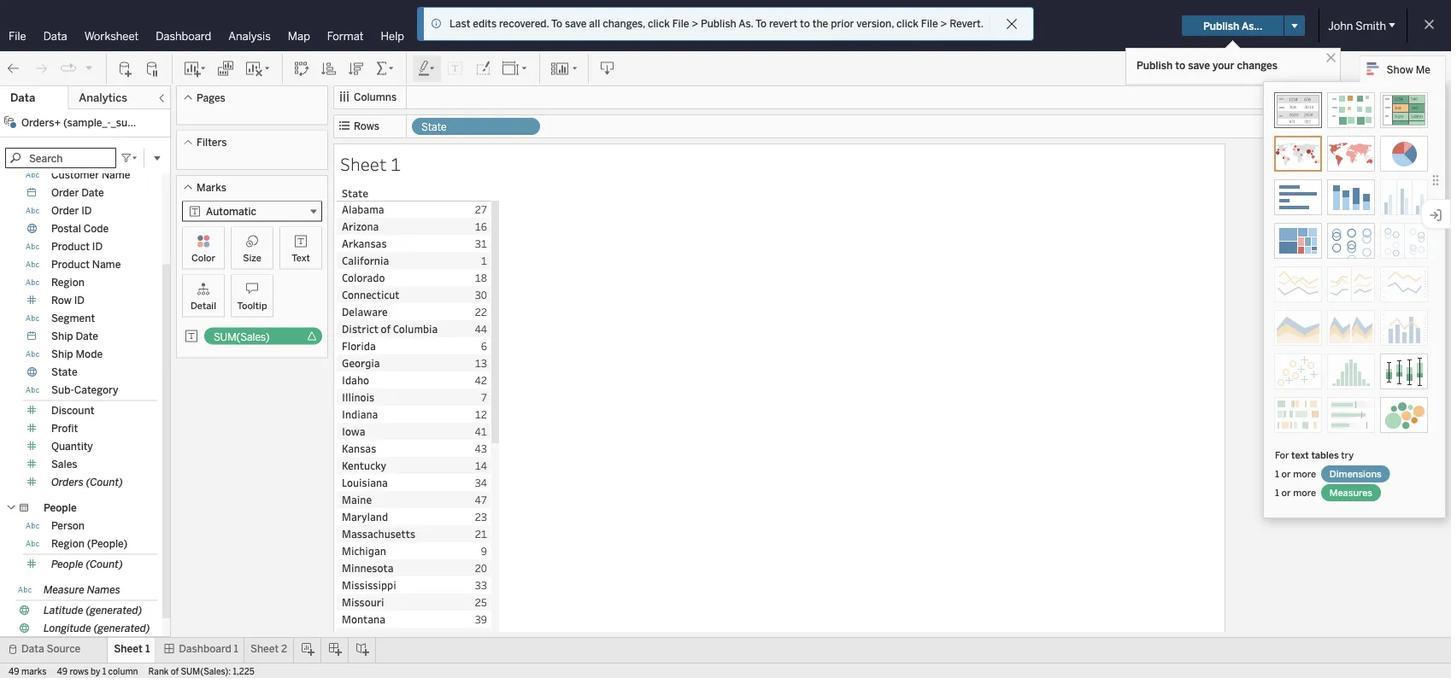 Task type: vqa. For each thing, say whether or not it's contained in the screenshot.
Data to the middle
yes



Task type: locate. For each thing, give the bounding box(es) containing it.
sheet 1
[[340, 152, 401, 176], [114, 643, 150, 656]]

0 vertical spatial people
[[44, 502, 77, 515]]

id
[[81, 205, 92, 217], [92, 241, 103, 253], [74, 294, 85, 307]]

Connecticut, State. Press Space to toggle selection. Press Escape to go back to the left margin. Use arrow keys to navigate headers text field
[[337, 286, 439, 303]]

size
[[243, 252, 261, 264]]

49 for 49 rows by 1 column
[[57, 667, 68, 677]]

region up row id
[[51, 276, 85, 289]]

1,225
[[233, 667, 254, 677]]

id right row at left
[[74, 294, 85, 307]]

Georgia, State. Press Space to toggle selection. Press Escape to go back to the left margin. Use arrow keys to navigate headers text field
[[337, 355, 439, 372]]

Arkansas, State. Press Space to toggle selection. Press Escape to go back to the left margin. Use arrow keys to navigate headers text field
[[337, 235, 439, 252]]

0 vertical spatial data
[[43, 29, 67, 43]]

1 horizontal spatial to
[[1175, 59, 1186, 71]]

name for product name
[[92, 259, 121, 271]]

state up sub-
[[51, 366, 77, 379]]

1 order from the top
[[51, 187, 79, 199]]

0 horizontal spatial >
[[692, 18, 698, 30]]

publish as... button
[[1182, 15, 1284, 36]]

49 left rows
[[57, 667, 68, 677]]

0 vertical spatial to
[[800, 18, 810, 30]]

replay animation image
[[60, 60, 77, 77], [84, 63, 94, 73]]

info image
[[431, 18, 443, 30]]

2 order from the top
[[51, 205, 79, 217]]

customer
[[51, 169, 99, 181]]

sum(sales):
[[181, 667, 231, 677]]

quantity
[[51, 441, 93, 453]]

text
[[1292, 450, 1309, 461]]

> left as.
[[692, 18, 698, 30]]

id down code
[[92, 241, 103, 253]]

0 vertical spatial or
[[1282, 468, 1291, 480]]

0 horizontal spatial click
[[648, 18, 670, 30]]

1 horizontal spatial 49
[[57, 667, 68, 677]]

publish inside button
[[1203, 19, 1240, 32]]

dashboard
[[156, 29, 211, 43], [179, 643, 231, 656]]

1 horizontal spatial save
[[1188, 59, 1210, 71]]

1 vertical spatial more
[[1293, 487, 1316, 499]]

id for order id
[[81, 205, 92, 217]]

ship down ship date
[[51, 348, 73, 361]]

Michigan, State. Press Space to toggle selection. Press Escape to go back to the left margin. Use arrow keys to navigate headers text field
[[337, 543, 439, 560]]

1 horizontal spatial publish
[[1137, 59, 1173, 71]]

2 product from the top
[[51, 259, 90, 271]]

by
[[91, 667, 100, 677]]

file up undo image
[[9, 29, 26, 43]]

save inside alert
[[565, 18, 587, 30]]

download image
[[599, 60, 616, 77]]

filters
[[197, 136, 227, 149]]

0 horizontal spatial 49
[[9, 667, 19, 677]]

to
[[551, 18, 563, 30], [756, 18, 767, 30]]

latitude
[[44, 605, 83, 617]]

people (count)
[[51, 559, 123, 571]]

49 marks
[[9, 667, 47, 677]]

1 vertical spatial product
[[51, 259, 90, 271]]

1 or more
[[1275, 468, 1319, 480], [1275, 487, 1319, 499]]

Illinois, State. Press Space to toggle selection. Press Escape to go back to the left margin. Use arrow keys to navigate headers text field
[[337, 389, 439, 406]]

2 49 from the left
[[57, 667, 68, 677]]

format workbook image
[[474, 60, 491, 77]]

1 vertical spatial people
[[51, 559, 83, 571]]

recommended image
[[1274, 136, 1322, 172]]

worksheet
[[84, 29, 139, 43]]

0 vertical spatial product
[[51, 241, 90, 253]]

1 horizontal spatial click
[[897, 18, 919, 30]]

Nebraska, State. Press Space to toggle selection. Press Escape to go back to the left margin. Use arrow keys to navigate headers text field
[[337, 628, 439, 645]]

customer name
[[51, 169, 130, 181]]

> left revert.
[[941, 18, 947, 30]]

recovered.
[[499, 18, 549, 30]]

name
[[102, 169, 130, 181], [92, 259, 121, 271]]

1 vertical spatial region
[[51, 538, 85, 550]]

orders+ (sample_-_superstore)
[[21, 116, 172, 129]]

2 or from the top
[[1282, 487, 1291, 499]]

California, State. Press Space to toggle selection. Press Escape to go back to the left margin. Use arrow keys to navigate headers text field
[[337, 252, 439, 269]]

to left the
[[800, 18, 810, 30]]

(generated) down latitude (generated)
[[94, 623, 150, 635]]

0 vertical spatial 1 or more
[[1275, 468, 1319, 480]]

data down undo image
[[10, 91, 35, 105]]

49
[[9, 667, 19, 677], [57, 667, 68, 677]]

1 more from the top
[[1293, 468, 1316, 480]]

publish left as.
[[701, 18, 737, 30]]

sheet down rows
[[340, 152, 387, 176]]

1 vertical spatial 1 or more
[[1275, 487, 1319, 499]]

sheet 1 up column
[[114, 643, 150, 656]]

changes
[[1237, 59, 1278, 71]]

(generated) for latitude (generated)
[[86, 605, 142, 617]]

1 horizontal spatial replay animation image
[[84, 63, 94, 73]]

2 ship from the top
[[51, 348, 73, 361]]

1 horizontal spatial >
[[941, 18, 947, 30]]

order up order id
[[51, 187, 79, 199]]

1 vertical spatial state
[[51, 366, 77, 379]]

to
[[800, 18, 810, 30], [1175, 59, 1186, 71]]

measure names
[[44, 584, 120, 597]]

0 horizontal spatial publish
[[701, 18, 737, 30]]

sheet
[[340, 152, 387, 176], [114, 643, 143, 656], [250, 643, 279, 656]]

your
[[1213, 59, 1235, 71]]

(count)
[[86, 476, 123, 489], [86, 559, 123, 571]]

0 vertical spatial sheet 1
[[340, 152, 401, 176]]

0 horizontal spatial to
[[800, 18, 810, 30]]

sheet 1 down rows
[[340, 152, 401, 176]]

1 vertical spatial ship
[[51, 348, 73, 361]]

rank
[[148, 667, 169, 677]]

1 vertical spatial dashboard
[[179, 643, 231, 656]]

state down "highlight" icon
[[421, 121, 447, 133]]

highlight image
[[417, 60, 437, 77]]

0 vertical spatial id
[[81, 205, 92, 217]]

1 vertical spatial save
[[1188, 59, 1210, 71]]

name down product id
[[92, 259, 121, 271]]

new data source image
[[117, 60, 134, 77]]

0 vertical spatial more
[[1293, 468, 1316, 480]]

1 vertical spatial sheet 1
[[114, 643, 150, 656]]

longitude
[[44, 623, 91, 635]]

click right changes,
[[648, 18, 670, 30]]

date down customer name
[[81, 187, 104, 199]]

0 vertical spatial dashboard
[[156, 29, 211, 43]]

1 vertical spatial (generated)
[[94, 623, 150, 635]]

0 horizontal spatial save
[[565, 18, 587, 30]]

data up marks
[[21, 643, 44, 656]]

1 horizontal spatial state
[[421, 121, 447, 133]]

date for ship date
[[76, 330, 98, 343]]

to left 'your'
[[1175, 59, 1186, 71]]

click right "version,"
[[897, 18, 919, 30]]

2 1 or more from the top
[[1275, 487, 1319, 499]]

publish left the as...
[[1203, 19, 1240, 32]]

publish for publish as...
[[1203, 19, 1240, 32]]

1 vertical spatial or
[[1282, 487, 1291, 499]]

1 or from the top
[[1282, 468, 1291, 480]]

changes,
[[603, 18, 645, 30]]

1 49 from the left
[[9, 667, 19, 677]]

collapse image
[[156, 93, 167, 103]]

0 vertical spatial date
[[81, 187, 104, 199]]

region for region (people)
[[51, 538, 85, 550]]

0 vertical spatial name
[[102, 169, 130, 181]]

2 horizontal spatial publish
[[1203, 19, 1240, 32]]

0 horizontal spatial sheet 1
[[114, 643, 150, 656]]

dashboard up sum(sales):
[[179, 643, 231, 656]]

Idaho, State. Press Space to toggle selection. Press Escape to go back to the left margin. Use arrow keys to navigate headers text field
[[337, 372, 439, 389]]

sort state descending by rank of sales image
[[348, 60, 365, 77]]

data
[[43, 29, 67, 43], [10, 91, 35, 105], [21, 643, 44, 656]]

tables
[[1311, 450, 1339, 461]]

2 more from the top
[[1293, 487, 1316, 499]]

as.
[[739, 18, 753, 30]]

(count) right orders
[[86, 476, 123, 489]]

analysis
[[228, 29, 271, 43]]

state
[[421, 121, 447, 133], [51, 366, 77, 379]]

last
[[449, 18, 470, 30]]

49 for 49 marks
[[9, 667, 19, 677]]

file right new
[[672, 18, 689, 30]]

2 to from the left
[[756, 18, 767, 30]]

john
[[1328, 19, 1353, 32]]

data up redo icon
[[43, 29, 67, 43]]

1 vertical spatial id
[[92, 241, 103, 253]]

detail
[[191, 300, 216, 312]]

more for dimensions
[[1293, 468, 1316, 480]]

replay animation image right redo icon
[[60, 60, 77, 77]]

1 region from the top
[[51, 276, 85, 289]]

save left 'your'
[[1188, 59, 1210, 71]]

publish for publish to save your changes
[[1137, 59, 1173, 71]]

0 vertical spatial (generated)
[[86, 605, 142, 617]]

1 ship from the top
[[51, 330, 73, 343]]

measure
[[44, 584, 84, 597]]

1 horizontal spatial to
[[756, 18, 767, 30]]

show/hide cards image
[[550, 60, 578, 77]]

people
[[44, 502, 77, 515], [51, 559, 83, 571]]

0 vertical spatial region
[[51, 276, 85, 289]]

0 vertical spatial order
[[51, 187, 79, 199]]

1 horizontal spatial sheet 1
[[340, 152, 401, 176]]

product down "postal"
[[51, 241, 90, 253]]

save
[[565, 18, 587, 30], [1188, 59, 1210, 71]]

publish left 'your'
[[1137, 59, 1173, 71]]

0 vertical spatial ship
[[51, 330, 73, 343]]

version,
[[857, 18, 894, 30]]

smith
[[1356, 19, 1386, 32]]

1 vertical spatial order
[[51, 205, 79, 217]]

ship down segment
[[51, 330, 73, 343]]

49 left marks
[[9, 667, 19, 677]]

>
[[692, 18, 698, 30], [941, 18, 947, 30]]

name right customer
[[102, 169, 130, 181]]

order id
[[51, 205, 92, 217]]

2 vertical spatial id
[[74, 294, 85, 307]]

sub-
[[51, 384, 74, 397]]

postal
[[51, 223, 81, 235]]

0 horizontal spatial to
[[551, 18, 563, 30]]

order
[[51, 187, 79, 199], [51, 205, 79, 217]]

1 product from the top
[[51, 241, 90, 253]]

try
[[1341, 450, 1354, 461]]

sheet left 2
[[250, 643, 279, 656]]

Colorado, State. Press Space to toggle selection. Press Escape to go back to the left margin. Use arrow keys to navigate headers text field
[[337, 269, 439, 286]]

1 or more for dimensions
[[1275, 468, 1319, 480]]

order up "postal"
[[51, 205, 79, 217]]

category
[[74, 384, 118, 397]]

ship
[[51, 330, 73, 343], [51, 348, 73, 361]]

row id
[[51, 294, 85, 307]]

latitude (generated)
[[44, 605, 142, 617]]

1 vertical spatial name
[[92, 259, 121, 271]]

2 (count) from the top
[[86, 559, 123, 571]]

Louisiana, State. Press Space to toggle selection. Press Escape to go back to the left margin. Use arrow keys to navigate headers text field
[[337, 474, 439, 491]]

to right as.
[[756, 18, 767, 30]]

sub-category
[[51, 384, 118, 397]]

dashboard for dashboard
[[156, 29, 211, 43]]

sort state ascending by rank of sales image
[[321, 60, 338, 77]]

dashboard up new worksheet icon at the top
[[156, 29, 211, 43]]

marks
[[197, 181, 226, 194]]

close image
[[1323, 50, 1339, 66]]

name for customer name
[[102, 169, 130, 181]]

text
[[292, 252, 310, 264]]

date up mode
[[76, 330, 98, 343]]

people up person
[[44, 502, 77, 515]]

region down person
[[51, 538, 85, 550]]

(count) down the (people)
[[86, 559, 123, 571]]

Maine, State. Press Space to toggle selection. Press Escape to go back to the left margin. Use arrow keys to navigate headers text field
[[337, 491, 439, 509]]

product name
[[51, 259, 121, 271]]

(count) for people (count)
[[86, 559, 123, 571]]

(generated) down names
[[86, 605, 142, 617]]

file left revert.
[[921, 18, 938, 30]]

0 vertical spatial (count)
[[86, 476, 123, 489]]

names
[[87, 584, 120, 597]]

Missouri, State. Press Space to toggle selection. Press Escape to go back to the left margin. Use arrow keys to navigate headers text field
[[337, 594, 439, 611]]

to right recovered.
[[551, 18, 563, 30]]

order for order id
[[51, 205, 79, 217]]

2 region from the top
[[51, 538, 85, 550]]

save left all
[[565, 18, 587, 30]]

redo image
[[32, 60, 50, 77]]

replay animation image up analytics
[[84, 63, 94, 73]]

sheet up column
[[114, 643, 143, 656]]

help
[[381, 29, 404, 43]]

(generated) for longitude (generated)
[[94, 623, 150, 635]]

date
[[81, 187, 104, 199], [76, 330, 98, 343]]

product down product id
[[51, 259, 90, 271]]

orders+
[[21, 116, 61, 129]]

id up postal code on the top
[[81, 205, 92, 217]]

0 horizontal spatial state
[[51, 366, 77, 379]]

john smith
[[1328, 19, 1386, 32]]

0 vertical spatial save
[[565, 18, 587, 30]]

pause auto updates image
[[144, 60, 162, 77]]

1 (count) from the top
[[86, 476, 123, 489]]

1 vertical spatial (count)
[[86, 559, 123, 571]]

1 1 or more from the top
[[1275, 468, 1319, 480]]

people up measure on the bottom of the page
[[51, 559, 83, 571]]

2 click from the left
[[897, 18, 919, 30]]

1 or more for measures
[[1275, 487, 1319, 499]]

1 vertical spatial date
[[76, 330, 98, 343]]

date for order date
[[81, 187, 104, 199]]



Task type: describe. For each thing, give the bounding box(es) containing it.
Mississippi, State. Press Space to toggle selection. Press Escape to go back to the left margin. Use arrow keys to navigate headers text field
[[337, 577, 439, 594]]

edits
[[473, 18, 497, 30]]

source
[[47, 643, 81, 656]]

publish inside alert
[[701, 18, 737, 30]]

new worksheet image
[[183, 60, 207, 77]]

(sample_-
[[63, 116, 111, 129]]

postal code
[[51, 223, 109, 235]]

data source
[[21, 643, 81, 656]]

undo image
[[5, 60, 22, 77]]

totals image
[[375, 60, 396, 77]]

show labels image
[[447, 60, 464, 77]]

Kansas, State. Press Space to toggle selection. Press Escape to go back to the left margin. Use arrow keys to navigate headers text field
[[337, 440, 439, 457]]

region (people)
[[51, 538, 128, 550]]

District of Columbia, State. Press Space to toggle selection. Press Escape to go back to the left margin. Use arrow keys to navigate headers text field
[[337, 321, 439, 338]]

as...
[[1242, 19, 1263, 32]]

1 horizontal spatial file
[[672, 18, 689, 30]]

Massachusetts, State. Press Space to toggle selection. Press Escape to go back to the left margin. Use arrow keys to navigate headers text field
[[337, 526, 439, 543]]

columns
[[354, 91, 397, 103]]

rows
[[70, 667, 89, 677]]

(count) for orders (count)
[[86, 476, 123, 489]]

pages
[[197, 91, 225, 104]]

prior
[[831, 18, 854, 30]]

order for order date
[[51, 187, 79, 199]]

Minnesota, State. Press Space to toggle selection. Press Escape to go back to the left margin. Use arrow keys to navigate headers text field
[[337, 560, 439, 577]]

new workbook (tableau public)
[[629, 18, 835, 34]]

Iowa, State. Press Space to toggle selection. Press Escape to go back to the left margin. Use arrow keys to navigate headers text field
[[337, 423, 439, 440]]

color
[[191, 252, 215, 264]]

Search text field
[[5, 148, 116, 168]]

orders (count)
[[51, 476, 123, 489]]

(people)
[[87, 538, 128, 550]]

discount
[[51, 405, 94, 417]]

all
[[589, 18, 600, 30]]

product id
[[51, 241, 103, 253]]

publish as...
[[1203, 19, 1263, 32]]

last edits recovered. to save all changes, click file > publish as. to revert to the prior version, click file > revert.
[[449, 18, 984, 30]]

0 horizontal spatial replay animation image
[[60, 60, 77, 77]]

sheet 2
[[250, 643, 287, 656]]

ship mode
[[51, 348, 103, 361]]

more for measures
[[1293, 487, 1316, 499]]

or for measures
[[1282, 487, 1291, 499]]

(tableau
[[730, 18, 786, 34]]

Delaware, State. Press Space to toggle selection. Press Escape to go back to the left margin. Use arrow keys to navigate headers text field
[[337, 303, 439, 321]]

1 vertical spatial to
[[1175, 59, 1186, 71]]

fit image
[[502, 60, 529, 77]]

ship for ship date
[[51, 330, 73, 343]]

1 horizontal spatial sheet
[[250, 643, 279, 656]]

marks
[[21, 667, 47, 677]]

dimensions
[[1330, 468, 1382, 480]]

1 click from the left
[[648, 18, 670, 30]]

for text tables try
[[1275, 450, 1354, 461]]

product for product name
[[51, 259, 90, 271]]

or for dimensions
[[1282, 468, 1291, 480]]

2 horizontal spatial file
[[921, 18, 938, 30]]

to inside alert
[[800, 18, 810, 30]]

workbook
[[661, 18, 727, 34]]

show me button
[[1359, 56, 1446, 82]]

the
[[813, 18, 828, 30]]

ship for ship mode
[[51, 348, 73, 361]]

0 vertical spatial state
[[421, 121, 447, 133]]

dashboard 1
[[179, 643, 238, 656]]

orders
[[51, 476, 84, 489]]

public)
[[789, 18, 835, 34]]

ship date
[[51, 330, 98, 343]]

profit
[[51, 423, 78, 435]]

me
[[1416, 63, 1431, 75]]

1 vertical spatial data
[[10, 91, 35, 105]]

id for product id
[[92, 241, 103, 253]]

rows
[[354, 120, 379, 132]]

product for product id
[[51, 241, 90, 253]]

analytics
[[79, 91, 127, 105]]

2 horizontal spatial sheet
[[340, 152, 387, 176]]

_superstore)
[[111, 116, 172, 129]]

Alabama, State. Press Space to toggle selection. Press Escape to go back to the left margin. Use arrow keys to navigate headers text field
[[337, 201, 439, 218]]

row
[[51, 294, 72, 307]]

show
[[1387, 63, 1413, 75]]

new
[[629, 18, 658, 34]]

Florida, State. Press Space to toggle selection. Press Escape to go back to the left margin. Use arrow keys to navigate headers text field
[[337, 338, 439, 355]]

Kentucky, State. Press Space to toggle selection. Press Escape to go back to the left margin. Use arrow keys to navigate headers text field
[[337, 457, 439, 474]]

Montana, State. Press Space to toggle selection. Press Escape to go back to the left margin. Use arrow keys to navigate headers text field
[[337, 611, 439, 628]]

last edits recovered. to save all changes, click file > publish as. to revert to the prior version, click file > revert. alert
[[449, 16, 984, 32]]

person
[[51, 520, 85, 532]]

id for row id
[[74, 294, 85, 307]]

people for people (count)
[[51, 559, 83, 571]]

Indiana, State. Press Space to toggle selection. Press Escape to go back to the left margin. Use arrow keys to navigate headers text field
[[337, 406, 439, 423]]

49 rows by 1 column
[[57, 667, 138, 677]]

segment
[[51, 312, 95, 325]]

1 > from the left
[[692, 18, 698, 30]]

tooltip
[[237, 300, 267, 312]]

map
[[288, 29, 310, 43]]

dashboard for dashboard 1
[[179, 643, 231, 656]]

code
[[84, 223, 109, 235]]

clear sheet image
[[244, 60, 272, 77]]

revert.
[[950, 18, 984, 30]]

swap rows and columns image
[[293, 60, 310, 77]]

duplicate image
[[217, 60, 234, 77]]

2 > from the left
[[941, 18, 947, 30]]

2 vertical spatial data
[[21, 643, 44, 656]]

column
[[108, 667, 138, 677]]

people for people
[[44, 502, 77, 515]]

revert
[[769, 18, 798, 30]]

format
[[327, 29, 364, 43]]

marks. press enter to open the view data window.. use arrow keys to navigate data visualization elements. image
[[439, 201, 491, 679]]

longitude (generated)
[[44, 623, 150, 635]]

region for region
[[51, 276, 85, 289]]

for
[[1275, 450, 1289, 461]]

0 horizontal spatial file
[[9, 29, 26, 43]]

of
[[171, 667, 179, 677]]

measures
[[1330, 487, 1373, 499]]

mode
[[76, 348, 103, 361]]

2
[[281, 643, 287, 656]]

Maryland, State. Press Space to toggle selection. Press Escape to go back to the left margin. Use arrow keys to navigate headers text field
[[337, 509, 439, 526]]

order date
[[51, 187, 104, 199]]

sales
[[51, 459, 77, 471]]

0 horizontal spatial sheet
[[114, 643, 143, 656]]

Arizona, State. Press Space to toggle selection. Press Escape to go back to the left margin. Use arrow keys to navigate headers text field
[[337, 218, 439, 235]]

rank of sum(sales): 1,225
[[148, 667, 254, 677]]

publish to save your changes
[[1137, 59, 1278, 71]]

1 to from the left
[[551, 18, 563, 30]]

show me
[[1387, 63, 1431, 75]]



